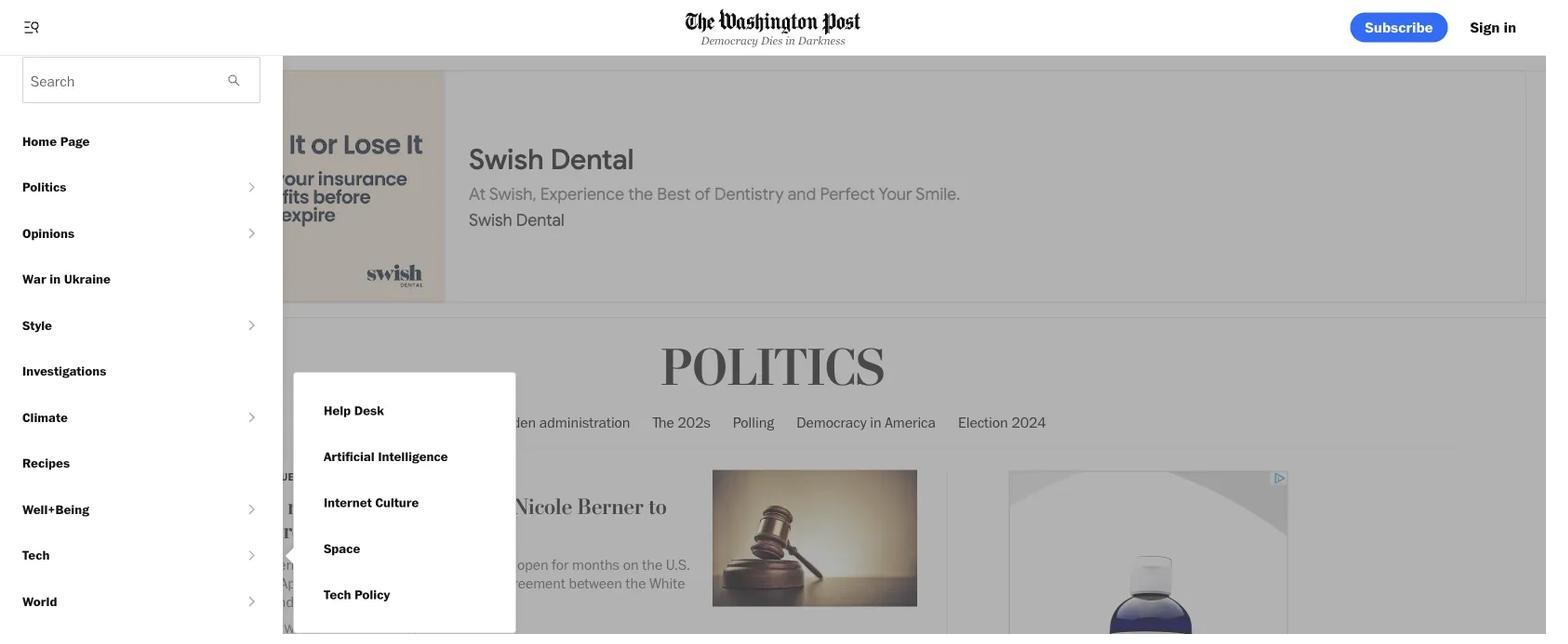 Task type: locate. For each thing, give the bounding box(es) containing it.
0 vertical spatial democracy
[[701, 34, 758, 47]]

0 vertical spatial 4th
[[227, 519, 259, 545]]

democracy inside primary element
[[701, 34, 758, 47]]

in left america
[[870, 413, 882, 431]]

search and browse sections image
[[22, 18, 41, 37]]

democracy dies in darkness link
[[686, 9, 861, 47]]

0 vertical spatial tech
[[22, 547, 50, 563]]

democracy left 'dies'
[[701, 34, 758, 47]]

in right 'dies'
[[785, 34, 795, 47]]

1 vertical spatial biden
[[227, 494, 282, 521]]

in inside the sections navigation element
[[50, 271, 61, 287]]

1 horizontal spatial circuit
[[401, 574, 441, 593]]

climate link
[[0, 394, 243, 440]]

the
[[642, 556, 662, 574], [353, 574, 373, 593], [626, 574, 646, 593]]

page
[[60, 133, 90, 149]]

policy
[[355, 587, 390, 603]]

circuit down seat
[[401, 574, 441, 593]]

biden inside biden nominates labor lawyer nicole berner to 4th circuit
[[227, 494, 282, 521]]

tech for tech policy
[[324, 587, 351, 603]]

berner inside biden nominates labor lawyer nicole berner to 4th circuit
[[577, 494, 644, 521]]

4th down a
[[377, 574, 398, 593]]

berner left to
[[577, 494, 644, 521]]

tagline, democracy dies in darkness element
[[686, 34, 861, 47]]

war
[[22, 271, 46, 287]]

artificial intelligence
[[324, 449, 448, 465]]

internet
[[324, 495, 372, 511]]

tech down would in the bottom left of the page
[[324, 587, 351, 603]]

democracy
[[701, 34, 758, 47], [796, 413, 867, 431]]

subscribe
[[1365, 18, 1433, 36]]

tech inside 'link'
[[22, 547, 50, 563]]

0 horizontal spatial biden
[[227, 494, 282, 521]]

none search field inside the sections navigation element
[[22, 57, 260, 103]]

sign in link
[[1456, 13, 1531, 42]]

biden down legal issues link
[[227, 494, 282, 521]]

has
[[456, 556, 479, 574]]

nicole up "open"
[[514, 494, 572, 521]]

circuit inside biden nominates labor lawyer nicole berner to 4th circuit
[[264, 519, 327, 545]]

home page
[[22, 133, 90, 149]]

the down the on
[[626, 574, 646, 593]]

open
[[517, 556, 549, 574]]

style
[[22, 317, 52, 333]]

darkness
[[798, 34, 845, 47]]

advertisement region
[[0, 70, 1546, 303], [1009, 471, 1288, 634]]

4th up court
[[227, 519, 259, 545]]

tech up world
[[22, 547, 50, 563]]

1 horizontal spatial nicole
[[514, 494, 572, 521]]

amid
[[445, 574, 476, 593]]

would
[[315, 556, 352, 574]]

dialog
[[283, 372, 516, 634]]

home
[[22, 133, 57, 149]]

1 vertical spatial democracy
[[796, 413, 867, 431]]

in for democracy in america
[[870, 413, 882, 431]]

sign in
[[1470, 18, 1516, 36]]

the washington post homepage. image
[[686, 9, 861, 35]]

biden for biden nominates labor lawyer nicole berner to 4th circuit
[[227, 494, 282, 521]]

issues
[[263, 470, 301, 484]]

the down take
[[353, 574, 373, 593]]

artificial intelligence link
[[309, 434, 463, 480]]

court
[[227, 574, 261, 593]]

0 horizontal spatial for
[[333, 574, 350, 593]]

sign
[[1470, 18, 1500, 36]]

0 horizontal spatial tech
[[22, 547, 50, 563]]

dialog containing help desk
[[283, 372, 516, 634]]

nicole inside nicole berner would take a seat that has been open for months on the u.s. court of appeals for the 4th circuit amid disagreement between the white house and senate.
[[227, 556, 266, 574]]

1 horizontal spatial democracy
[[796, 413, 867, 431]]

4th inside nicole berner would take a seat that has been open for months on the u.s. court of appeals for the 4th circuit amid disagreement between the white house and senate.
[[377, 574, 398, 593]]

for right "open"
[[552, 556, 569, 574]]

0 horizontal spatial democracy
[[701, 34, 758, 47]]

biden left "administration"
[[500, 413, 536, 431]]

0 horizontal spatial 4th
[[227, 519, 259, 545]]

sections navigation element
[[0, 56, 283, 634]]

in
[[1504, 18, 1516, 36], [785, 34, 795, 47], [50, 271, 61, 287], [870, 413, 882, 431]]

recipes link
[[0, 440, 283, 487]]

0 horizontal spatial berner
[[269, 556, 312, 574]]

appeals
[[280, 574, 329, 593]]

0 vertical spatial nicole
[[514, 494, 572, 521]]

tech policy link
[[309, 572, 405, 618]]

intelligence
[[378, 449, 448, 465]]

election 2024 link
[[958, 398, 1046, 447]]

1 vertical spatial circuit
[[401, 574, 441, 593]]

well+being link
[[0, 487, 243, 533]]

circuit
[[264, 519, 327, 545], [401, 574, 441, 593]]

well+being
[[22, 501, 89, 517]]

berner
[[577, 494, 644, 521], [269, 556, 312, 574]]

help
[[324, 403, 351, 419]]

0 vertical spatial biden
[[500, 413, 536, 431]]

tech
[[22, 547, 50, 563], [324, 587, 351, 603]]

1 vertical spatial berner
[[269, 556, 312, 574]]

investigations link
[[0, 348, 283, 394]]

4th
[[227, 519, 259, 545], [377, 574, 398, 593]]

desk
[[354, 403, 384, 419]]

culture
[[375, 495, 419, 511]]

1 vertical spatial for
[[333, 574, 350, 593]]

politics link
[[661, 338, 885, 400]]

polling
[[733, 413, 774, 431]]

0 horizontal spatial nicole
[[227, 556, 266, 574]]

space link
[[309, 526, 375, 572]]

politics link
[[0, 164, 243, 210]]

for down would in the bottom left of the page
[[333, 574, 350, 593]]

in right war
[[50, 271, 61, 287]]

democracy for democracy in america
[[796, 413, 867, 431]]

artificial
[[324, 449, 375, 465]]

nicole inside biden nominates labor lawyer nicole berner to 4th circuit
[[514, 494, 572, 521]]

0 vertical spatial circuit
[[264, 519, 327, 545]]

None search field
[[22, 57, 260, 103]]

take
[[355, 556, 383, 574]]

0 horizontal spatial circuit
[[264, 519, 327, 545]]

1 horizontal spatial tech
[[324, 587, 351, 603]]

world
[[22, 594, 57, 609]]

1 vertical spatial 4th
[[377, 574, 398, 593]]

war in ukraine link
[[0, 256, 283, 302]]

nicole
[[514, 494, 572, 521], [227, 556, 266, 574]]

style link
[[0, 302, 243, 348]]

circuit up would in the bottom left of the page
[[264, 519, 327, 545]]

months
[[572, 556, 620, 574]]

legal
[[227, 470, 260, 484]]

1 horizontal spatial 4th
[[377, 574, 398, 593]]

biden for biden administration
[[500, 413, 536, 431]]

1 horizontal spatial biden
[[500, 413, 536, 431]]

internet culture link
[[309, 480, 434, 526]]

None search field
[[23, 58, 215, 102]]

u.s.
[[666, 556, 690, 574]]

1 horizontal spatial berner
[[577, 494, 644, 521]]

0 vertical spatial berner
[[577, 494, 644, 521]]

berner inside nicole berner would take a seat that has been open for months on the u.s. court of appeals for the 4th circuit amid disagreement between the white house and senate.
[[269, 556, 312, 574]]

1 vertical spatial advertisement region
[[1009, 471, 1288, 634]]

internet culture
[[324, 495, 419, 511]]

democracy right polling
[[796, 413, 867, 431]]

senate.
[[297, 593, 345, 611]]

election
[[958, 413, 1008, 431]]

in right sign
[[1504, 18, 1516, 36]]

tech policy
[[324, 587, 390, 603]]

1 vertical spatial tech
[[324, 587, 351, 603]]

legal issues
[[227, 470, 301, 484]]

0 vertical spatial for
[[552, 556, 569, 574]]

for
[[552, 556, 569, 574], [333, 574, 350, 593]]

berner up appeals
[[269, 556, 312, 574]]

biden
[[500, 413, 536, 431], [227, 494, 282, 521]]

1 vertical spatial nicole
[[227, 556, 266, 574]]

nicole up court
[[227, 556, 266, 574]]



Task type: vqa. For each thing, say whether or not it's contained in the screenshot.
Erik
no



Task type: describe. For each thing, give the bounding box(es) containing it.
opinions
[[22, 225, 75, 241]]

dies
[[761, 34, 783, 47]]

polling link
[[733, 398, 774, 447]]

1 horizontal spatial for
[[552, 556, 569, 574]]

that
[[428, 556, 453, 574]]

been
[[482, 556, 514, 574]]

house
[[227, 593, 267, 611]]

the
[[653, 413, 674, 431]]

circuit inside nicole berner would take a seat that has been open for months on the u.s. court of appeals for the 4th circuit amid disagreement between the white house and senate.
[[401, 574, 441, 593]]

politics
[[22, 179, 66, 195]]

biden nominates labor lawyer nicole berner to 4th circuit
[[227, 494, 667, 545]]

none search field inside the sections navigation element
[[23, 58, 215, 102]]

of
[[265, 574, 276, 593]]

help desk
[[324, 403, 384, 419]]

the 202s link
[[653, 398, 711, 447]]

biden nominates labor lawyer nicole berner to 4th circuit link
[[227, 494, 698, 548]]

help desk link
[[309, 388, 399, 434]]

labor
[[391, 494, 440, 521]]

nominates
[[287, 494, 386, 521]]

the 202s
[[653, 413, 711, 431]]

2024
[[1012, 413, 1046, 431]]

subscribe link
[[1350, 13, 1448, 42]]

nicole berner would take a seat that has been open for months on the u.s. court of appeals for the 4th circuit amid disagreement between the white house and senate.
[[227, 556, 690, 611]]

202s
[[678, 413, 711, 431]]

administration
[[539, 413, 630, 431]]

investigations
[[22, 363, 106, 379]]

democracy for democracy dies in darkness
[[701, 34, 758, 47]]

in for war in ukraine
[[50, 271, 61, 287]]

white
[[649, 574, 685, 593]]

a
[[386, 556, 394, 574]]

on
[[623, 556, 639, 574]]

space
[[324, 541, 360, 557]]

the right the on
[[642, 556, 662, 574]]

biden administration
[[500, 413, 630, 431]]

democracy dies in darkness
[[701, 34, 845, 47]]

to
[[649, 494, 667, 521]]

between
[[569, 574, 622, 593]]

democracy in america
[[796, 413, 936, 431]]

in for sign in
[[1504, 18, 1516, 36]]

climate
[[22, 409, 68, 425]]

lawyer
[[445, 494, 509, 521]]

primary element
[[0, 0, 1546, 56]]

tech for tech
[[22, 547, 50, 563]]

war in ukraine
[[22, 271, 111, 287]]

0 vertical spatial advertisement region
[[0, 70, 1546, 303]]

home page link
[[0, 118, 283, 164]]

ukraine
[[64, 271, 111, 287]]

biden administration link
[[500, 398, 630, 447]]

legal issues link
[[227, 470, 301, 484]]

tech link
[[0, 533, 243, 579]]

recipes
[[22, 455, 70, 471]]

america
[[885, 413, 936, 431]]

disagreement
[[480, 574, 566, 593]]

seat
[[397, 556, 424, 574]]

democracy in america link
[[796, 398, 936, 447]]

and
[[270, 593, 294, 611]]

opinions link
[[0, 210, 243, 256]]

politics
[[661, 338, 885, 400]]

election 2024
[[958, 413, 1046, 431]]

4th inside biden nominates labor lawyer nicole berner to 4th circuit
[[227, 519, 259, 545]]

world link
[[0, 579, 243, 625]]



